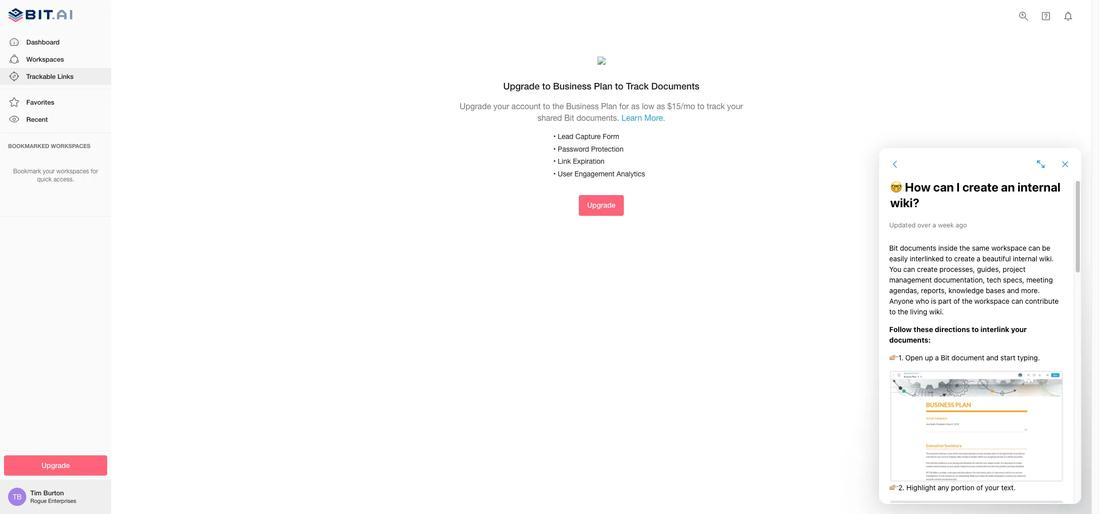Task type: vqa. For each thing, say whether or not it's contained in the screenshot.
third help Image
no



Task type: locate. For each thing, give the bounding box(es) containing it.
1 horizontal spatial your
[[493, 102, 509, 111]]

• left user
[[553, 170, 556, 178]]

2 • from the top
[[553, 145, 556, 153]]

business up bit
[[566, 102, 599, 111]]

protection
[[591, 145, 624, 153]]

your for to
[[493, 102, 509, 111]]

your left the account
[[493, 102, 509, 111]]

track
[[707, 102, 725, 111]]

0 vertical spatial for
[[619, 102, 629, 111]]

business up the
[[553, 80, 591, 91]]

your inside "bookmark your workspaces for quick access."
[[43, 168, 55, 175]]

0 horizontal spatial as
[[631, 102, 640, 111]]

upgrade button
[[579, 195, 624, 216], [4, 455, 107, 476]]

for right workspaces
[[91, 168, 98, 175]]

to up shared at the top of the page
[[542, 80, 551, 91]]

business inside upgrade your account to the business plan for as low as $15/mo to track your shared bit documents.
[[566, 102, 599, 111]]

workspaces button
[[0, 50, 111, 68]]

engagement
[[575, 170, 615, 178]]

$15/mo
[[667, 102, 695, 111]]

1 as from the left
[[631, 102, 640, 111]]

• left lead
[[553, 133, 556, 141]]

• left link
[[553, 157, 556, 165]]

1 • from the top
[[553, 133, 556, 141]]

0 vertical spatial upgrade button
[[579, 195, 624, 216]]

1 vertical spatial for
[[91, 168, 98, 175]]

quick
[[37, 176, 52, 183]]

upgrade button up burton
[[4, 455, 107, 476]]

workspaces
[[56, 168, 89, 175]]

links
[[57, 72, 74, 80]]

1 horizontal spatial for
[[619, 102, 629, 111]]

plan up upgrade your account to the business plan for as low as $15/mo to track your shared bit documents.
[[594, 80, 613, 91]]

for inside "bookmark your workspaces for quick access."
[[91, 168, 98, 175]]

1 horizontal spatial as
[[657, 102, 665, 111]]

your right 'track'
[[727, 102, 743, 111]]

upgrade inside upgrade your account to the business plan for as low as $15/mo to track your shared bit documents.
[[460, 102, 491, 111]]

upgrade
[[503, 80, 540, 91], [460, 102, 491, 111], [587, 201, 616, 209], [41, 461, 70, 469]]

enterprises
[[48, 498, 76, 504]]

plan up documents.
[[601, 102, 617, 111]]

workspaces
[[51, 142, 90, 149]]

0 horizontal spatial for
[[91, 168, 98, 175]]

upgrade button down engagement
[[579, 195, 624, 216]]

for
[[619, 102, 629, 111], [91, 168, 98, 175]]

learn more.
[[622, 113, 665, 122]]

•
[[553, 133, 556, 141], [553, 145, 556, 153], [553, 157, 556, 165], [553, 170, 556, 178]]

plan inside upgrade your account to the business plan for as low as $15/mo to track your shared bit documents.
[[601, 102, 617, 111]]

documents
[[651, 80, 700, 91]]

to
[[542, 80, 551, 91], [615, 80, 624, 91], [543, 102, 550, 111], [697, 102, 705, 111]]

your up quick
[[43, 168, 55, 175]]

your
[[493, 102, 509, 111], [727, 102, 743, 111], [43, 168, 55, 175]]

low
[[642, 102, 655, 111]]

as right the low
[[657, 102, 665, 111]]

0 horizontal spatial upgrade button
[[4, 455, 107, 476]]

1 horizontal spatial upgrade button
[[579, 195, 624, 216]]

1 vertical spatial plan
[[601, 102, 617, 111]]

account
[[512, 102, 541, 111]]

burton
[[43, 489, 64, 497]]

0 horizontal spatial your
[[43, 168, 55, 175]]

0 vertical spatial plan
[[594, 80, 613, 91]]

bookmark
[[13, 168, 41, 175]]

1 vertical spatial business
[[566, 102, 599, 111]]

dialog
[[879, 148, 1082, 504]]

for up the learn
[[619, 102, 629, 111]]

plan
[[594, 80, 613, 91], [601, 102, 617, 111]]

business
[[553, 80, 591, 91], [566, 102, 599, 111]]

as up the learn
[[631, 102, 640, 111]]

the
[[553, 102, 564, 111]]

4 • from the top
[[553, 170, 556, 178]]

capture
[[576, 133, 601, 141]]

recent
[[26, 115, 48, 124]]

• left password
[[553, 145, 556, 153]]

trackable links button
[[0, 68, 111, 85]]

as
[[631, 102, 640, 111], [657, 102, 665, 111]]

upgrade to business plan to track documents
[[503, 80, 700, 91]]



Task type: describe. For each thing, give the bounding box(es) containing it.
access.
[[53, 176, 74, 183]]

workspaces
[[26, 55, 64, 63]]

• lead capture form • password protection • link expiration • user engagement analytics
[[553, 133, 645, 178]]

tim
[[30, 489, 42, 497]]

upgrade your account to the business plan for as low as $15/mo to track your shared bit documents.
[[460, 102, 743, 122]]

bit
[[564, 113, 574, 122]]

to left the
[[543, 102, 550, 111]]

2 horizontal spatial your
[[727, 102, 743, 111]]

documents.
[[577, 113, 619, 122]]

dashboard
[[26, 38, 60, 46]]

0 vertical spatial business
[[553, 80, 591, 91]]

trackable
[[26, 72, 56, 80]]

dashboard button
[[0, 33, 111, 50]]

learn
[[622, 113, 642, 122]]

form
[[603, 133, 619, 141]]

3 • from the top
[[553, 157, 556, 165]]

tim burton rogue enterprises
[[30, 489, 76, 504]]

shared
[[538, 113, 562, 122]]

learn more. link
[[622, 113, 665, 122]]

lead
[[558, 133, 574, 141]]

bookmarked
[[8, 142, 49, 149]]

recent button
[[0, 111, 111, 128]]

1 vertical spatial upgrade button
[[4, 455, 107, 476]]

expiration
[[573, 157, 605, 165]]

to left 'track'
[[697, 102, 705, 111]]

bookmark your workspaces for quick access.
[[13, 168, 98, 183]]

link
[[558, 157, 571, 165]]

favorites button
[[0, 94, 111, 111]]

password
[[558, 145, 589, 153]]

2 as from the left
[[657, 102, 665, 111]]

to left track
[[615, 80, 624, 91]]

for inside upgrade your account to the business plan for as low as $15/mo to track your shared bit documents.
[[619, 102, 629, 111]]

trackable links
[[26, 72, 74, 80]]

more.
[[644, 113, 665, 122]]

track
[[626, 80, 649, 91]]

analytics
[[617, 170, 645, 178]]

favorites
[[26, 98, 54, 106]]

your for for
[[43, 168, 55, 175]]

rogue
[[30, 498, 47, 504]]

user
[[558, 170, 573, 178]]

tb
[[13, 493, 22, 501]]

bookmarked workspaces
[[8, 142, 90, 149]]



